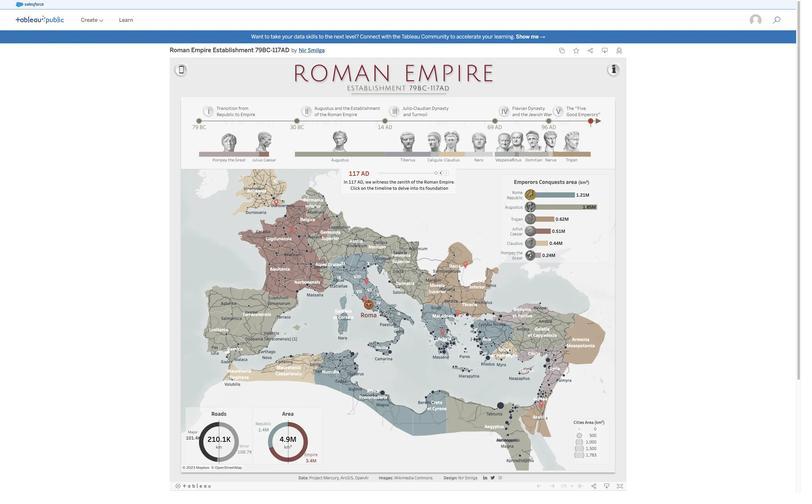 Task type: locate. For each thing, give the bounding box(es) containing it.
1 horizontal spatial your
[[483, 34, 493, 40]]

learn
[[119, 17, 133, 23]]

0 horizontal spatial your
[[282, 34, 293, 40]]

want
[[251, 34, 264, 40]]

take
[[271, 34, 281, 40]]

the
[[325, 34, 333, 40], [393, 34, 401, 40]]

3 to from the left
[[451, 34, 456, 40]]

your left learning.
[[483, 34, 493, 40]]

learn link
[[111, 10, 141, 30]]

‫nir smilga‬‎ link
[[299, 47, 325, 55]]

2 to from the left
[[319, 34, 324, 40]]

your
[[282, 34, 293, 40], [483, 34, 493, 40]]

to left take
[[265, 34, 270, 40]]

the right with
[[393, 34, 401, 40]]

0 horizontal spatial the
[[325, 34, 333, 40]]

your right take
[[282, 34, 293, 40]]

favorite button image
[[574, 48, 580, 54]]

the left "next"
[[325, 34, 333, 40]]

1 horizontal spatial the
[[393, 34, 401, 40]]

1 your from the left
[[282, 34, 293, 40]]

create
[[81, 17, 98, 23]]

1 horizontal spatial to
[[319, 34, 324, 40]]

create button
[[73, 10, 111, 30]]

nominate for viz of the day image
[[617, 47, 623, 54]]

next
[[334, 34, 344, 40]]

to
[[265, 34, 270, 40], [319, 34, 324, 40], [451, 34, 456, 40]]

show
[[516, 34, 530, 40]]

go to search image
[[765, 16, 789, 24]]

by
[[292, 47, 297, 54]]

2 horizontal spatial to
[[451, 34, 456, 40]]

me
[[531, 34, 539, 40]]

0 horizontal spatial to
[[265, 34, 270, 40]]

to right skills
[[319, 34, 324, 40]]

to left accelerate
[[451, 34, 456, 40]]

79bc-
[[255, 47, 273, 54]]

→
[[540, 34, 546, 40]]

level?
[[346, 34, 359, 40]]

2 the from the left
[[393, 34, 401, 40]]



Task type: vqa. For each thing, say whether or not it's contained in the screenshot.
"jacob.simon6557" icon
no



Task type: describe. For each thing, give the bounding box(es) containing it.
1 to from the left
[[265, 34, 270, 40]]

accelerate
[[457, 34, 482, 40]]

community
[[421, 34, 450, 40]]

with
[[382, 34, 392, 40]]

‫nir
[[299, 47, 307, 54]]

terry.turtle image
[[750, 14, 763, 27]]

empire
[[191, 47, 211, 54]]

data
[[294, 34, 305, 40]]

want to take your data skills to the next level? connect with the tableau community to accelerate your learning. show me →
[[251, 34, 546, 40]]

tableau
[[402, 34, 420, 40]]

logo image
[[16, 15, 64, 24]]

117ad
[[273, 47, 290, 54]]

make a copy image
[[559, 48, 565, 54]]

salesforce logo image
[[16, 2, 44, 7]]

establishment
[[213, 47, 254, 54]]

connect
[[360, 34, 381, 40]]

learning.
[[495, 34, 515, 40]]

smilga‬‎
[[308, 47, 325, 54]]

show me link
[[516, 34, 539, 40]]

skills
[[306, 34, 318, 40]]

roman empire establishment 79bc-117ad by ‫nir smilga‬‎
[[170, 47, 325, 54]]

roman
[[170, 47, 190, 54]]

2 your from the left
[[483, 34, 493, 40]]

1 the from the left
[[325, 34, 333, 40]]



